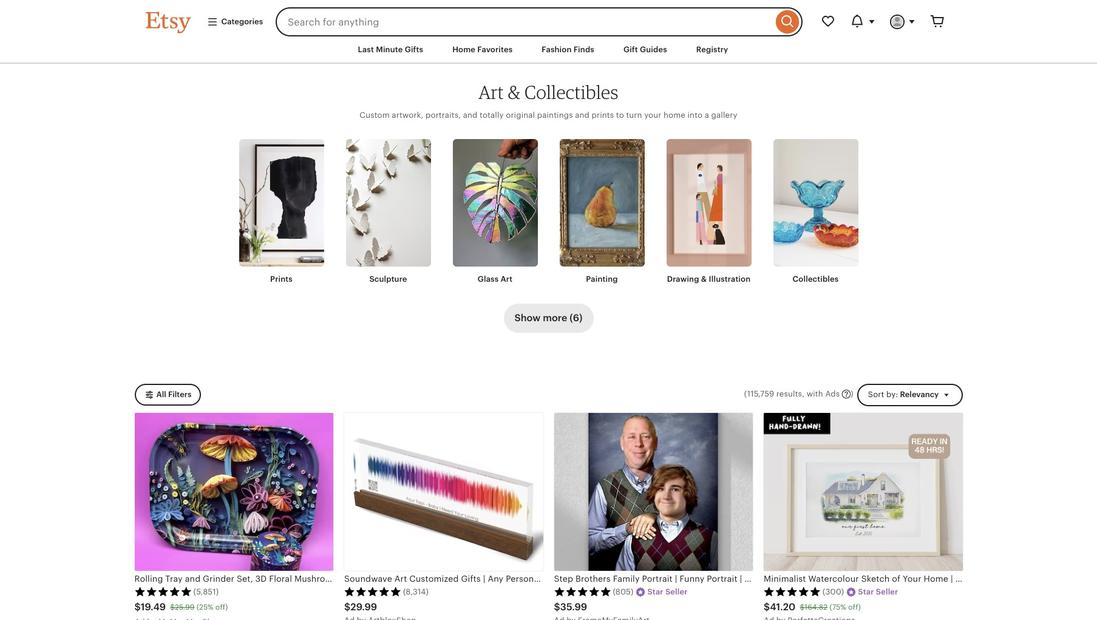 Task type: vqa. For each thing, say whether or not it's contained in the screenshot.
Jan
no



Task type: describe. For each thing, give the bounding box(es) containing it.
41.20
[[770, 602, 796, 613]]

categories
[[221, 17, 263, 26]]

painting link
[[560, 139, 645, 285]]

home
[[453, 45, 476, 54]]

home favorites link
[[444, 39, 522, 61]]

0 horizontal spatial and
[[185, 574, 201, 584]]

totally
[[480, 111, 504, 120]]

seller for $ 41.20 $ 164.82 (75% off)
[[876, 587, 899, 596]]

floral
[[269, 574, 292, 584]]

sort by: relevancy
[[869, 390, 939, 399]]

categories banner
[[124, 0, 974, 36]]

& for collectibles
[[508, 81, 521, 103]]

$ 29.99
[[344, 602, 377, 613]]

5 out of 5 stars image for 35.99
[[554, 587, 611, 596]]

box
[[396, 574, 412, 584]]

last
[[358, 45, 374, 54]]

prints
[[270, 275, 293, 284]]

categories button
[[198, 11, 272, 33]]

registry
[[697, 45, 729, 54]]

kit
[[345, 574, 356, 584]]

home favorites
[[453, 45, 513, 54]]

(5,851)
[[193, 587, 219, 596]]

a
[[705, 111, 710, 120]]

off) for 41.20
[[849, 603, 861, 612]]

show
[[515, 312, 541, 324]]

$ 41.20 $ 164.82 (75% off)
[[764, 602, 861, 613]]

glass
[[478, 275, 499, 284]]

fashion
[[542, 45, 572, 54]]

drawing & illustration link
[[667, 139, 752, 285]]

glass art link
[[453, 139, 538, 285]]

115,759
[[748, 390, 775, 399]]

into
[[688, 111, 703, 120]]

mushrooms
[[295, 574, 343, 584]]

fashion finds
[[542, 45, 595, 54]]

your
[[645, 111, 662, 120]]

$ inside $ 19.49 $ 25.99 (25% off)
[[170, 603, 175, 612]]

glass art
[[478, 275, 513, 284]]

portraits,
[[426, 111, 461, 120]]

turn
[[627, 111, 642, 120]]

results,
[[777, 390, 805, 399]]

rolling tray and grinder set, 3d floral mushrooms kit with gift box
[[135, 574, 412, 584]]

finds
[[574, 45, 595, 54]]

29.99
[[351, 602, 377, 613]]

tray
[[165, 574, 183, 584]]

1 horizontal spatial collectibles
[[793, 275, 839, 284]]

menu bar containing last minute gifts
[[124, 36, 974, 64]]

art & collectibles
[[479, 81, 619, 103]]

sculpture link
[[346, 139, 431, 285]]

5 out of 5 stars image for 41.20
[[764, 587, 821, 596]]

& for illustration
[[702, 275, 707, 284]]

gifts
[[405, 45, 424, 54]]

more
[[543, 312, 568, 324]]

minute
[[376, 45, 403, 54]]

)
[[851, 390, 854, 399]]

off) for 19.49
[[216, 603, 228, 612]]

(25%
[[197, 603, 214, 612]]

1 vertical spatial with
[[358, 574, 376, 584]]

star for $ 35.99
[[648, 587, 664, 596]]

(300)
[[823, 587, 845, 596]]

artwork,
[[392, 111, 424, 120]]

guides
[[640, 45, 668, 54]]

gift guides
[[624, 45, 668, 54]]

0 vertical spatial with
[[807, 390, 824, 399]]

$ for 19.49
[[135, 602, 141, 613]]

$ for 41.20
[[764, 602, 770, 613]]

all filters button
[[135, 384, 201, 406]]

164.82
[[805, 603, 828, 612]]

rolling
[[135, 574, 163, 584]]

gallery
[[712, 111, 738, 120]]

(6)
[[570, 312, 583, 324]]

3d
[[256, 574, 267, 584]]

prints link
[[239, 139, 324, 285]]



Task type: locate. For each thing, give the bounding box(es) containing it.
0 vertical spatial gift
[[624, 45, 638, 54]]

and left totally
[[463, 111, 478, 120]]

with
[[807, 390, 824, 399], [358, 574, 376, 584]]

$ 35.99
[[554, 602, 588, 613]]

custom artwork, portraits, and totally original paintings and prints to turn your home into a gallery
[[360, 111, 738, 120]]

& up original
[[508, 81, 521, 103]]

custom
[[360, 111, 390, 120]]

1 vertical spatial gift
[[379, 574, 394, 584]]

menu bar
[[124, 36, 974, 64]]

gift inside menu bar
[[624, 45, 638, 54]]

ads
[[826, 390, 840, 399]]

None search field
[[276, 7, 803, 36]]

$ for 35.99
[[554, 602, 561, 613]]

1 vertical spatial art
[[501, 275, 513, 284]]

0 horizontal spatial off)
[[216, 603, 228, 612]]

all
[[156, 390, 166, 399]]

1 horizontal spatial star seller
[[859, 587, 899, 596]]

paintings
[[537, 111, 573, 120]]

set,
[[237, 574, 253, 584]]

prints
[[592, 111, 614, 120]]

minimalist watercolour sketch of your home | personalized digital house artwork. custom thoughtful housewarming gift | handmade in 48 hours image
[[764, 413, 963, 571]]

collectibles
[[525, 81, 619, 103], [793, 275, 839, 284]]

star seller for $ 35.99
[[648, 587, 688, 596]]

last minute gifts
[[358, 45, 424, 54]]

star seller right the (300)
[[859, 587, 899, 596]]

1 horizontal spatial star
[[859, 587, 874, 596]]

illustration
[[709, 275, 751, 284]]

(8,314)
[[403, 587, 429, 596]]

(805)
[[613, 587, 634, 596]]

1 star from the left
[[648, 587, 664, 596]]

registry link
[[688, 39, 738, 61]]

0 horizontal spatial seller
[[666, 587, 688, 596]]

and left prints
[[575, 111, 590, 120]]

painting
[[586, 275, 618, 284]]

soundwave art customized gifts | any personal recording or song on acrylic block | unique personalized gift for anniversary or holiday image
[[344, 413, 543, 571]]

1 vertical spatial &
[[702, 275, 707, 284]]

drawing
[[667, 275, 700, 284]]

2 seller from the left
[[876, 587, 899, 596]]

star for $ 41.20 $ 164.82 (75% off)
[[859, 587, 874, 596]]

to
[[616, 111, 624, 120]]

$ 19.49 $ 25.99 (25% off)
[[135, 602, 228, 613]]

art right glass
[[501, 275, 513, 284]]

1 off) from the left
[[216, 603, 228, 612]]

step brothers family portrait | funny portrait  | family gift ideas | personalised mom gift | gifts for her image
[[554, 413, 753, 571]]

off) right (25%
[[216, 603, 228, 612]]

0 horizontal spatial collectibles
[[525, 81, 619, 103]]

star seller
[[648, 587, 688, 596], [859, 587, 899, 596]]

0 horizontal spatial gift
[[379, 574, 394, 584]]

seller right the (300)
[[876, 587, 899, 596]]

1 seller from the left
[[666, 587, 688, 596]]

none search field inside categories banner
[[276, 7, 803, 36]]

$ for 29.99
[[344, 602, 351, 613]]

rolling tray and grinder set, 3d floral mushrooms kit with gift box image
[[135, 413, 334, 571]]

star right the (300)
[[859, 587, 874, 596]]

show more (6) button
[[504, 304, 594, 333]]

seller right (805)
[[666, 587, 688, 596]]

1 horizontal spatial with
[[807, 390, 824, 399]]

seller
[[666, 587, 688, 596], [876, 587, 899, 596]]

1 horizontal spatial and
[[463, 111, 478, 120]]

original
[[506, 111, 535, 120]]

5 out of 5 stars image up 29.99
[[344, 587, 402, 596]]

(
[[745, 390, 747, 399]]

off) right (75%
[[849, 603, 861, 612]]

3 5 out of 5 stars image from the left
[[554, 587, 611, 596]]

0 horizontal spatial with
[[358, 574, 376, 584]]

gift left box
[[379, 574, 394, 584]]

last minute gifts link
[[349, 39, 433, 61]]

star seller for $ 41.20 $ 164.82 (75% off)
[[859, 587, 899, 596]]

5 out of 5 stars image for 19.49
[[135, 587, 192, 596]]

0 horizontal spatial star
[[648, 587, 664, 596]]

grinder
[[203, 574, 235, 584]]

art inside the glass art link
[[501, 275, 513, 284]]

fashion finds link
[[533, 39, 604, 61]]

by:
[[887, 390, 899, 399]]

drawing & illustration
[[667, 275, 751, 284]]

gift
[[624, 45, 638, 54], [379, 574, 394, 584]]

collectibles link
[[774, 139, 859, 285]]

& inside 'link'
[[702, 275, 707, 284]]

show more (6)
[[515, 312, 583, 324]]

5 out of 5 stars image
[[135, 587, 192, 596], [344, 587, 402, 596], [554, 587, 611, 596], [764, 587, 821, 596]]

2 horizontal spatial and
[[575, 111, 590, 120]]

&
[[508, 81, 521, 103], [702, 275, 707, 284]]

& right drawing at the top
[[702, 275, 707, 284]]

off)
[[216, 603, 228, 612], [849, 603, 861, 612]]

gift guides link
[[615, 39, 677, 61]]

2 star seller from the left
[[859, 587, 899, 596]]

0 vertical spatial art
[[479, 81, 504, 103]]

0 horizontal spatial &
[[508, 81, 521, 103]]

and
[[463, 111, 478, 120], [575, 111, 590, 120], [185, 574, 201, 584]]

star
[[648, 587, 664, 596], [859, 587, 874, 596]]

1 5 out of 5 stars image from the left
[[135, 587, 192, 596]]

gift left "guides"
[[624, 45, 638, 54]]

Search for anything text field
[[276, 7, 773, 36]]

( 115,759 results,
[[745, 390, 805, 399]]

5 out of 5 stars image up 41.20
[[764, 587, 821, 596]]

and up (5,851)
[[185, 574, 201, 584]]

(75%
[[830, 603, 847, 612]]

1 horizontal spatial off)
[[849, 603, 861, 612]]

$ inside $ 41.20 $ 164.82 (75% off)
[[800, 603, 805, 612]]

0 horizontal spatial star seller
[[648, 587, 688, 596]]

2 off) from the left
[[849, 603, 861, 612]]

19.49
[[141, 602, 166, 613]]

filters
[[168, 390, 192, 399]]

25.99
[[175, 603, 195, 612]]

art up totally
[[479, 81, 504, 103]]

5 out of 5 stars image down tray
[[135, 587, 192, 596]]

sort
[[869, 390, 885, 399]]

0 vertical spatial &
[[508, 81, 521, 103]]

off) inside $ 19.49 $ 25.99 (25% off)
[[216, 603, 228, 612]]

star seller right (805)
[[648, 587, 688, 596]]

all filters
[[156, 390, 192, 399]]

4 5 out of 5 stars image from the left
[[764, 587, 821, 596]]

with ads
[[807, 390, 840, 399]]

relevancy
[[901, 390, 939, 399]]

with right kit
[[358, 574, 376, 584]]

2 star from the left
[[859, 587, 874, 596]]

1 horizontal spatial &
[[702, 275, 707, 284]]

35.99
[[561, 602, 588, 613]]

5 out of 5 stars image for 29.99
[[344, 587, 402, 596]]

seller for $ 35.99
[[666, 587, 688, 596]]

1 horizontal spatial seller
[[876, 587, 899, 596]]

home
[[664, 111, 686, 120]]

$
[[135, 602, 141, 613], [344, 602, 351, 613], [554, 602, 561, 613], [764, 602, 770, 613], [170, 603, 175, 612], [800, 603, 805, 612]]

sculpture
[[370, 275, 407, 284]]

star right (805)
[[648, 587, 664, 596]]

art
[[479, 81, 504, 103], [501, 275, 513, 284]]

2 5 out of 5 stars image from the left
[[344, 587, 402, 596]]

off) inside $ 41.20 $ 164.82 (75% off)
[[849, 603, 861, 612]]

0 vertical spatial collectibles
[[525, 81, 619, 103]]

5 out of 5 stars image up 35.99
[[554, 587, 611, 596]]

with left the ads on the right bottom of page
[[807, 390, 824, 399]]

1 star seller from the left
[[648, 587, 688, 596]]

1 horizontal spatial gift
[[624, 45, 638, 54]]

favorites
[[478, 45, 513, 54]]

1 vertical spatial collectibles
[[793, 275, 839, 284]]



